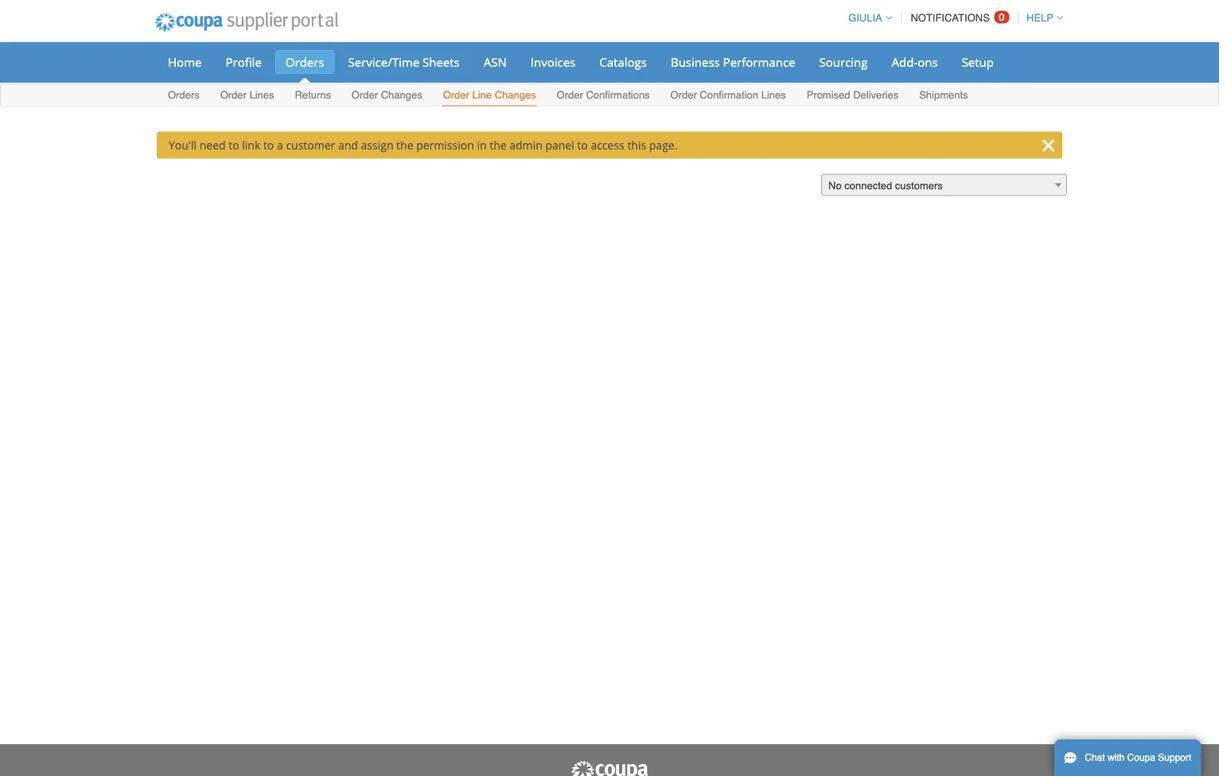 Task type: describe. For each thing, give the bounding box(es) containing it.
a
[[277, 138, 283, 153]]

assign
[[361, 138, 394, 153]]

order line changes link
[[442, 86, 537, 106]]

catalogs
[[600, 54, 647, 70]]

performance
[[723, 54, 796, 70]]

order for order line changes
[[443, 89, 469, 101]]

business
[[671, 54, 720, 70]]

order line changes
[[443, 89, 536, 101]]

admin
[[510, 138, 543, 153]]

you'll need to link to a customer and assign the permission in the admin panel to access this page.
[[169, 138, 678, 153]]

help
[[1027, 12, 1054, 24]]

1 the from the left
[[396, 138, 413, 153]]

returns
[[295, 89, 331, 101]]

changes inside order line changes link
[[495, 89, 536, 101]]

home
[[168, 54, 202, 70]]

0 horizontal spatial coupa supplier portal image
[[144, 2, 349, 42]]

notifications 0
[[911, 11, 1005, 24]]

changes inside order changes link
[[381, 89, 422, 101]]

add-
[[892, 54, 918, 70]]

2 to from the left
[[263, 138, 274, 153]]

this
[[628, 138, 646, 153]]

notifications
[[911, 12, 990, 24]]

access
[[591, 138, 625, 153]]

deliveries
[[853, 89, 899, 101]]

order lines
[[220, 89, 274, 101]]

coupa
[[1128, 753, 1156, 764]]

confirmation
[[700, 89, 759, 101]]

invoices link
[[520, 50, 586, 74]]

with
[[1108, 753, 1125, 764]]

order for order confirmation lines
[[671, 89, 697, 101]]

setup link
[[952, 50, 1004, 74]]

order for order changes
[[352, 89, 378, 101]]

chat
[[1085, 753, 1105, 764]]

1 lines from the left
[[249, 89, 274, 101]]

0
[[999, 11, 1005, 23]]

sourcing
[[819, 54, 868, 70]]

3 to from the left
[[577, 138, 588, 153]]

support
[[1158, 753, 1192, 764]]

no connected customers
[[829, 180, 943, 192]]

No connected customers field
[[821, 174, 1067, 197]]

page.
[[649, 138, 678, 153]]

order confirmation lines link
[[670, 86, 787, 106]]

2 the from the left
[[490, 138, 507, 153]]

order confirmation lines
[[671, 89, 786, 101]]

confirmations
[[586, 89, 650, 101]]

ons
[[918, 54, 938, 70]]

profile link
[[215, 50, 272, 74]]

asn
[[484, 54, 507, 70]]

order confirmations link
[[556, 86, 651, 106]]

giulia link
[[841, 12, 892, 24]]



Task type: locate. For each thing, give the bounding box(es) containing it.
order left line
[[443, 89, 469, 101]]

promised deliveries link
[[806, 86, 900, 106]]

lines
[[249, 89, 274, 101], [761, 89, 786, 101]]

home link
[[158, 50, 212, 74]]

0 vertical spatial orders link
[[275, 50, 335, 74]]

service/time sheets
[[348, 54, 460, 70]]

to left a
[[263, 138, 274, 153]]

2 changes from the left
[[495, 89, 536, 101]]

chat with coupa support
[[1085, 753, 1192, 764]]

to
[[229, 138, 239, 153], [263, 138, 274, 153], [577, 138, 588, 153]]

in
[[477, 138, 487, 153]]

customer
[[286, 138, 335, 153]]

orders for the top orders "link"
[[286, 54, 324, 70]]

the
[[396, 138, 413, 153], [490, 138, 507, 153]]

1 changes from the left
[[381, 89, 422, 101]]

service/time sheets link
[[338, 50, 470, 74]]

panel
[[546, 138, 574, 153]]

1 horizontal spatial the
[[490, 138, 507, 153]]

order for order confirmations
[[557, 89, 583, 101]]

and
[[338, 138, 358, 153]]

3 order from the left
[[443, 89, 469, 101]]

1 order from the left
[[220, 89, 247, 101]]

sourcing link
[[809, 50, 878, 74]]

order for order lines
[[220, 89, 247, 101]]

1 horizontal spatial orders link
[[275, 50, 335, 74]]

1 vertical spatial coupa supplier portal image
[[570, 761, 649, 777]]

orders down home link
[[168, 89, 200, 101]]

setup
[[962, 54, 994, 70]]

customers
[[895, 180, 943, 192]]

permission
[[416, 138, 474, 153]]

changes down service/time sheets link
[[381, 89, 422, 101]]

1 vertical spatial orders link
[[167, 86, 200, 106]]

order confirmations
[[557, 89, 650, 101]]

shipments link
[[919, 86, 969, 106]]

to right panel
[[577, 138, 588, 153]]

line
[[472, 89, 492, 101]]

no
[[829, 180, 842, 192]]

you'll
[[169, 138, 197, 153]]

0 horizontal spatial orders link
[[167, 86, 200, 106]]

invoices
[[531, 54, 576, 70]]

orders link up returns
[[275, 50, 335, 74]]

need
[[200, 138, 226, 153]]

2 lines from the left
[[761, 89, 786, 101]]

1 horizontal spatial to
[[263, 138, 274, 153]]

sheets
[[423, 54, 460, 70]]

1 vertical spatial orders
[[168, 89, 200, 101]]

navigation containing notifications 0
[[841, 2, 1063, 33]]

0 horizontal spatial the
[[396, 138, 413, 153]]

5 order from the left
[[671, 89, 697, 101]]

returns link
[[294, 86, 332, 106]]

lines down profile link
[[249, 89, 274, 101]]

giulia
[[849, 12, 883, 24]]

business performance link
[[661, 50, 806, 74]]

order down invoices "link"
[[557, 89, 583, 101]]

changes right line
[[495, 89, 536, 101]]

1 to from the left
[[229, 138, 239, 153]]

No connected customers text field
[[822, 175, 1067, 197]]

order
[[220, 89, 247, 101], [352, 89, 378, 101], [443, 89, 469, 101], [557, 89, 583, 101], [671, 89, 697, 101]]

2 order from the left
[[352, 89, 378, 101]]

the right assign
[[396, 138, 413, 153]]

orders for the leftmost orders "link"
[[168, 89, 200, 101]]

order down 'service/time'
[[352, 89, 378, 101]]

1 horizontal spatial orders
[[286, 54, 324, 70]]

4 order from the left
[[557, 89, 583, 101]]

coupa supplier portal image
[[144, 2, 349, 42], [570, 761, 649, 777]]

order lines link
[[219, 86, 275, 106]]

0 vertical spatial orders
[[286, 54, 324, 70]]

2 horizontal spatial to
[[577, 138, 588, 153]]

the right in
[[490, 138, 507, 153]]

promised deliveries
[[807, 89, 899, 101]]

link
[[242, 138, 260, 153]]

chat with coupa support button
[[1055, 740, 1201, 777]]

orders link
[[275, 50, 335, 74], [167, 86, 200, 106]]

profile
[[226, 54, 262, 70]]

order down profile link
[[220, 89, 247, 101]]

catalogs link
[[589, 50, 657, 74]]

order down business
[[671, 89, 697, 101]]

orders up returns
[[286, 54, 324, 70]]

promised
[[807, 89, 851, 101]]

to left link
[[229, 138, 239, 153]]

navigation
[[841, 2, 1063, 33]]

0 horizontal spatial orders
[[168, 89, 200, 101]]

orders link down home link
[[167, 86, 200, 106]]

0 horizontal spatial lines
[[249, 89, 274, 101]]

order changes
[[352, 89, 422, 101]]

business performance
[[671, 54, 796, 70]]

asn link
[[473, 50, 517, 74]]

0 horizontal spatial to
[[229, 138, 239, 153]]

orders
[[286, 54, 324, 70], [168, 89, 200, 101]]

1 horizontal spatial lines
[[761, 89, 786, 101]]

connected
[[845, 180, 892, 192]]

1 horizontal spatial coupa supplier portal image
[[570, 761, 649, 777]]

changes
[[381, 89, 422, 101], [495, 89, 536, 101]]

add-ons link
[[882, 50, 948, 74]]

help link
[[1020, 12, 1063, 24]]

add-ons
[[892, 54, 938, 70]]

lines down the performance
[[761, 89, 786, 101]]

order changes link
[[351, 86, 423, 106]]

1 horizontal spatial changes
[[495, 89, 536, 101]]

0 vertical spatial coupa supplier portal image
[[144, 2, 349, 42]]

shipments
[[919, 89, 968, 101]]

0 horizontal spatial changes
[[381, 89, 422, 101]]

service/time
[[348, 54, 420, 70]]



Task type: vqa. For each thing, say whether or not it's contained in the screenshot.
Business Spend Management on the bottom of the page
no



